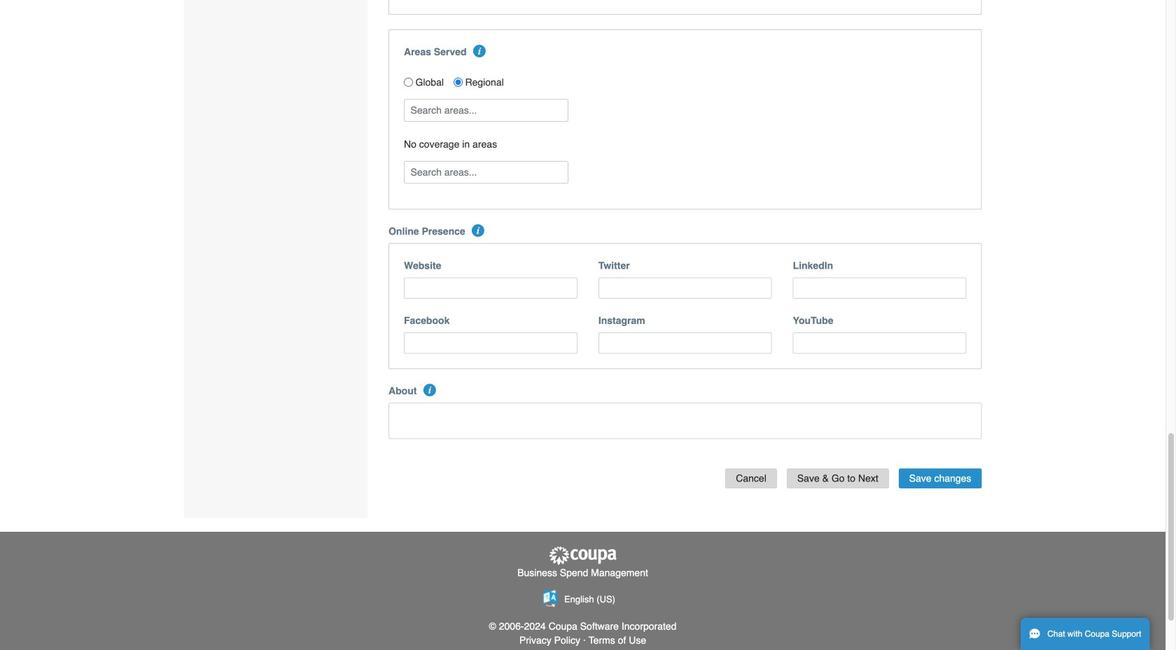 Task type: vqa. For each thing, say whether or not it's contained in the screenshot.
16th Online from the bottom
no



Task type: describe. For each thing, give the bounding box(es) containing it.
0 vertical spatial additional information image
[[473, 45, 486, 57]]



Task type: locate. For each thing, give the bounding box(es) containing it.
additional information image
[[473, 45, 486, 57], [472, 224, 485, 237]]

Search areas... text field
[[406, 162, 567, 183]]

None text field
[[599, 278, 772, 299], [793, 278, 967, 299], [793, 333, 967, 354], [599, 278, 772, 299], [793, 278, 967, 299], [793, 333, 967, 354]]

None radio
[[404, 78, 413, 87], [454, 78, 463, 87], [404, 78, 413, 87], [454, 78, 463, 87]]

Search areas... text field
[[406, 100, 567, 121]]

None text field
[[404, 278, 578, 299], [404, 333, 578, 354], [599, 333, 772, 354], [389, 403, 982, 439], [404, 278, 578, 299], [404, 333, 578, 354], [599, 333, 772, 354], [389, 403, 982, 439]]

coupa supplier portal image
[[548, 546, 618, 566]]

1 vertical spatial additional information image
[[472, 224, 485, 237]]

additional information image up search areas... text field
[[473, 45, 486, 57]]

additional information image down search areas... text box at the left of the page
[[472, 224, 485, 237]]

additional information image
[[424, 384, 436, 397]]



